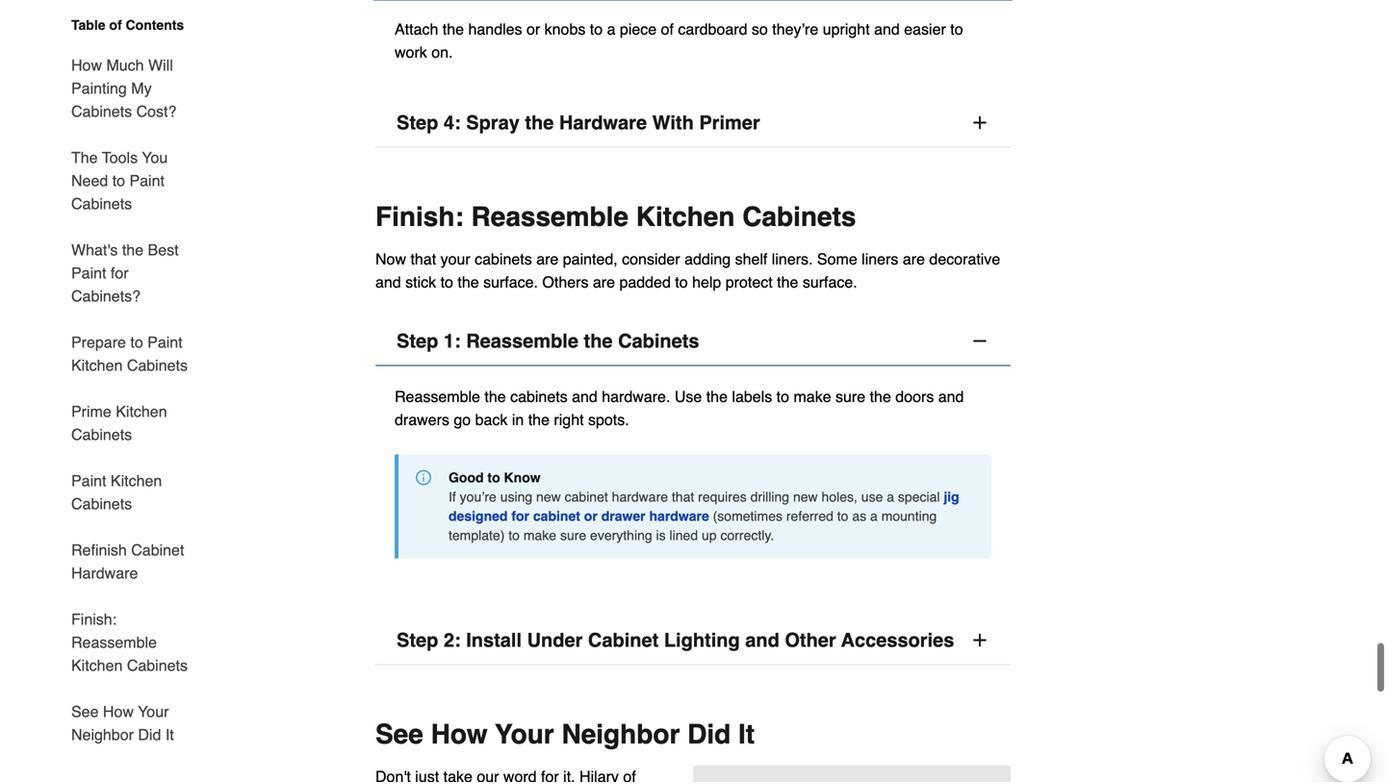 Task type: vqa. For each thing, say whether or not it's contained in the screenshot.
3rd Star from the bottom
no



Task type: locate. For each thing, give the bounding box(es) containing it.
0 horizontal spatial did
[[138, 726, 161, 744]]

finish: inside finish: reassemble kitchen cabinets
[[71, 611, 117, 629]]

1 vertical spatial hardware
[[71, 565, 138, 582]]

0 vertical spatial or
[[527, 20, 540, 38]]

finish: reassemble kitchen cabinets inside table of contents element
[[71, 611, 188, 675]]

everything
[[590, 528, 652, 543]]

cabinets up the hardware. at left
[[618, 330, 699, 352]]

0 vertical spatial step
[[397, 112, 438, 134]]

cabinets up liners. on the top right
[[742, 202, 856, 232]]

accessories
[[841, 630, 954, 652]]

1 vertical spatial hardware
[[649, 509, 709, 524]]

0 vertical spatial hardware
[[559, 112, 647, 134]]

1 vertical spatial cabinets
[[510, 388, 568, 406]]

did down finish: reassemble kitchen cabinets link
[[138, 726, 161, 744]]

are down painted,
[[593, 273, 615, 291]]

0 horizontal spatial for
[[111, 264, 129, 282]]

see how your neighbor did it down under
[[375, 720, 755, 750]]

drawers
[[395, 411, 449, 429]]

the
[[71, 149, 98, 167]]

cabinets inside the tools you need to paint cabinets
[[71, 195, 132, 213]]

1 surface. from the left
[[483, 273, 538, 291]]

cabinet down know
[[533, 509, 580, 524]]

kitchen right prime
[[116, 403, 167, 421]]

1 horizontal spatial neighbor
[[562, 720, 680, 750]]

1 vertical spatial finish: reassemble kitchen cabinets
[[71, 611, 188, 675]]

1 plus image from the top
[[970, 113, 990, 132]]

0 vertical spatial for
[[111, 264, 129, 282]]

cabinets
[[71, 103, 132, 120], [71, 195, 132, 213], [742, 202, 856, 232], [618, 330, 699, 352], [127, 357, 188, 374], [71, 426, 132, 444], [71, 495, 132, 513], [127, 657, 188, 675]]

2 new from the left
[[793, 489, 818, 505]]

and down now on the left top of the page
[[375, 273, 401, 291]]

go
[[454, 411, 471, 429]]

a bathroom with white cabinets and gold hardware and countertops. image
[[693, 766, 1011, 783]]

1 horizontal spatial make
[[794, 388, 831, 406]]

cabinets up in
[[510, 388, 568, 406]]

0 horizontal spatial a
[[607, 20, 616, 38]]

reassemble up see how your neighbor did it link
[[71, 634, 157, 652]]

0 horizontal spatial finish: reassemble kitchen cabinets
[[71, 611, 188, 675]]

0 vertical spatial that
[[411, 250, 436, 268]]

finish: reassemble kitchen cabinets up painted,
[[375, 202, 856, 232]]

of
[[109, 17, 122, 33], [661, 20, 674, 38]]

cabinets down prime
[[71, 426, 132, 444]]

(sometimes
[[713, 509, 783, 524]]

surface. down some
[[803, 273, 857, 291]]

paint kitchen cabinets link
[[71, 458, 200, 528]]

surface.
[[483, 273, 538, 291], [803, 273, 857, 291]]

did down the lighting
[[687, 720, 731, 750]]

0 vertical spatial cabinets
[[475, 250, 532, 268]]

finish: up now on the left top of the page
[[375, 202, 464, 232]]

referred
[[786, 509, 834, 524]]

hardware up lined
[[649, 509, 709, 524]]

1 vertical spatial cabinet
[[533, 509, 580, 524]]

cabinets down the painting
[[71, 103, 132, 120]]

cabinets inside prime kitchen cabinets
[[71, 426, 132, 444]]

0 horizontal spatial hardware
[[71, 565, 138, 582]]

and up right
[[572, 388, 598, 406]]

see how your neighbor did it down finish: reassemble kitchen cabinets link
[[71, 703, 174, 744]]

step for step 2: install under cabinet lighting and other accessories
[[397, 630, 438, 652]]

consider
[[622, 250, 680, 268]]

work
[[395, 43, 427, 61]]

cabinet up 'drawer'
[[565, 489, 608, 505]]

of right piece at the left
[[661, 20, 674, 38]]

neighbor
[[562, 720, 680, 750], [71, 726, 134, 744]]

1 horizontal spatial for
[[511, 509, 529, 524]]

are right liners
[[903, 250, 925, 268]]

cabinets inside reassemble the cabinets and hardware. use the labels to make sure the doors and drawers go back in the right spots.
[[510, 388, 568, 406]]

0 vertical spatial finish: reassemble kitchen cabinets
[[375, 202, 856, 232]]

lighting
[[664, 630, 740, 652]]

you're
[[460, 489, 497, 505]]

prepare to paint kitchen cabinets link
[[71, 320, 200, 389]]

it inside table of contents element
[[165, 726, 174, 744]]

did
[[687, 720, 731, 750], [138, 726, 161, 744]]

cabinets down need
[[71, 195, 132, 213]]

paint down 'you'
[[129, 172, 165, 190]]

to right labels at the right
[[777, 388, 789, 406]]

the right spray
[[525, 112, 554, 134]]

help
[[692, 273, 721, 291]]

new right using
[[536, 489, 561, 505]]

protect
[[726, 273, 773, 291]]

the
[[443, 20, 464, 38], [525, 112, 554, 134], [122, 241, 144, 259], [458, 273, 479, 291], [777, 273, 798, 291], [584, 330, 613, 352], [485, 388, 506, 406], [706, 388, 728, 406], [870, 388, 891, 406], [528, 411, 550, 429]]

2 surface. from the left
[[803, 273, 857, 291]]

what's the best paint for cabinets?
[[71, 241, 179, 305]]

1 horizontal spatial that
[[672, 489, 694, 505]]

table
[[71, 17, 105, 33]]

for
[[111, 264, 129, 282], [511, 509, 529, 524]]

0 horizontal spatial new
[[536, 489, 561, 505]]

1 horizontal spatial of
[[661, 20, 674, 38]]

with
[[652, 112, 694, 134]]

see inside table of contents element
[[71, 703, 99, 721]]

cabinet
[[131, 541, 184, 559], [588, 630, 659, 652]]

that up (sometimes referred to as a mounting template) to make sure everything is lined up correctly.
[[672, 489, 694, 505]]

contents
[[126, 17, 184, 33]]

holes,
[[822, 489, 858, 505]]

make down using
[[523, 528, 556, 543]]

0 vertical spatial cabinet
[[131, 541, 184, 559]]

2 plus image from the top
[[970, 631, 990, 650]]

your
[[138, 703, 169, 721], [495, 720, 554, 750]]

that up stick
[[411, 250, 436, 268]]

the inside what's the best paint for cabinets?
[[122, 241, 144, 259]]

1 horizontal spatial surface.
[[803, 273, 857, 291]]

the left 'best'
[[122, 241, 144, 259]]

1 vertical spatial for
[[511, 509, 529, 524]]

the up on.
[[443, 20, 464, 38]]

reassemble
[[471, 202, 629, 232], [466, 330, 579, 352], [395, 388, 480, 406], [71, 634, 157, 652]]

step left 4:
[[397, 112, 438, 134]]

cabinets up prime kitchen cabinets link
[[127, 357, 188, 374]]

use
[[861, 489, 883, 505]]

finish: reassemble kitchen cabinets
[[375, 202, 856, 232], [71, 611, 188, 675]]

0 horizontal spatial your
[[138, 703, 169, 721]]

hardware
[[612, 489, 668, 505], [649, 509, 709, 524]]

0 horizontal spatial sure
[[560, 528, 586, 543]]

cabinets inside now that your cabinets are painted, consider adding shelf liners. some liners are decorative and stick to the surface. others are padded to help protect the surface.
[[475, 250, 532, 268]]

prime kitchen cabinets
[[71, 403, 167, 444]]

a right use
[[887, 489, 894, 505]]

2 horizontal spatial are
[[903, 250, 925, 268]]

(sometimes referred to as a mounting template) to make sure everything is lined up correctly.
[[449, 509, 937, 543]]

plus image for step 2: install under cabinet lighting and other accessories
[[970, 631, 990, 650]]

0 vertical spatial sure
[[836, 388, 866, 406]]

paint down what's
[[71, 264, 106, 282]]

what's
[[71, 241, 118, 259]]

see how your neighbor did it inside table of contents element
[[71, 703, 174, 744]]

right
[[554, 411, 584, 429]]

to down tools
[[112, 172, 125, 190]]

0 vertical spatial cabinet
[[565, 489, 608, 505]]

how much will painting my cabinets cost?
[[71, 56, 177, 120]]

a inside attach the handles or knobs to a piece of cardboard so they're upright and easier to work on.
[[607, 20, 616, 38]]

adding
[[684, 250, 731, 268]]

1 vertical spatial make
[[523, 528, 556, 543]]

they're
[[772, 20, 818, 38]]

good
[[449, 470, 484, 486]]

paint down prime kitchen cabinets
[[71, 472, 106, 490]]

see how your neighbor did it
[[71, 703, 174, 744], [375, 720, 755, 750]]

for up the cabinets?
[[111, 264, 129, 282]]

plus image inside step 2: install under cabinet lighting and other accessories button
[[970, 631, 990, 650]]

0 horizontal spatial or
[[527, 20, 540, 38]]

2 vertical spatial a
[[870, 509, 878, 524]]

cabinets up refinish
[[71, 495, 132, 513]]

tools
[[102, 149, 138, 167]]

0 horizontal spatial that
[[411, 250, 436, 268]]

surface. left 'others'
[[483, 273, 538, 291]]

cabinets?
[[71, 287, 141, 305]]

cabinet inside button
[[588, 630, 659, 652]]

that
[[411, 250, 436, 268], [672, 489, 694, 505]]

paint inside prepare to paint kitchen cabinets
[[147, 334, 183, 351]]

reassemble up drawers
[[395, 388, 480, 406]]

finish: down refinish cabinet hardware
[[71, 611, 117, 629]]

sure left doors at right
[[836, 388, 866, 406]]

1 vertical spatial step
[[397, 330, 438, 352]]

paint right the prepare
[[147, 334, 183, 351]]

cost?
[[136, 103, 177, 120]]

1 horizontal spatial new
[[793, 489, 818, 505]]

the up the hardware. at left
[[584, 330, 613, 352]]

make inside (sometimes referred to as a mounting template) to make sure everything is lined up correctly.
[[523, 528, 556, 543]]

to left "as"
[[837, 509, 849, 524]]

cabinets up see how your neighbor did it link
[[127, 657, 188, 675]]

handles
[[468, 20, 522, 38]]

to up you're
[[488, 470, 500, 486]]

and inside now that your cabinets are painted, consider adding shelf liners. some liners are decorative and stick to the surface. others are padded to help protect the surface.
[[375, 273, 401, 291]]

others
[[542, 273, 589, 291]]

2 horizontal spatial a
[[887, 489, 894, 505]]

so
[[752, 20, 768, 38]]

step left 2:
[[397, 630, 438, 652]]

0 horizontal spatial finish:
[[71, 611, 117, 629]]

1 vertical spatial finish:
[[71, 611, 117, 629]]

1 horizontal spatial a
[[870, 509, 878, 524]]

and inside attach the handles or knobs to a piece of cardboard so they're upright and easier to work on.
[[874, 20, 900, 38]]

or left knobs
[[527, 20, 540, 38]]

is
[[656, 528, 666, 543]]

refinish cabinet hardware
[[71, 541, 184, 582]]

kitchen up see how your neighbor did it link
[[71, 657, 123, 675]]

decorative
[[929, 250, 1000, 268]]

paint inside the tools you need to paint cabinets
[[129, 172, 165, 190]]

hardware left the with
[[559, 112, 647, 134]]

or
[[527, 20, 540, 38], [584, 509, 598, 524]]

1 vertical spatial plus image
[[970, 631, 990, 650]]

1 horizontal spatial or
[[584, 509, 598, 524]]

plus image inside step 4: spray the hardware with primer button
[[970, 113, 990, 132]]

for down using
[[511, 509, 529, 524]]

0 horizontal spatial see how your neighbor did it
[[71, 703, 174, 744]]

1 vertical spatial sure
[[560, 528, 586, 543]]

kitchen
[[636, 202, 735, 232], [71, 357, 123, 374], [116, 403, 167, 421], [111, 472, 162, 490], [71, 657, 123, 675]]

table of contents element
[[56, 15, 200, 747]]

cabinets inside prepare to paint kitchen cabinets
[[127, 357, 188, 374]]

0 horizontal spatial neighbor
[[71, 726, 134, 744]]

reassemble the cabinets and hardware. use the labels to make sure the doors and drawers go back in the right spots.
[[395, 388, 964, 429]]

to inside reassemble the cabinets and hardware. use the labels to make sure the doors and drawers go back in the right spots.
[[777, 388, 789, 406]]

new
[[536, 489, 561, 505], [793, 489, 818, 505]]

shelf
[[735, 250, 768, 268]]

and left easier
[[874, 20, 900, 38]]

0 vertical spatial plus image
[[970, 113, 990, 132]]

hardware inside refinish cabinet hardware
[[71, 565, 138, 582]]

plus image
[[970, 113, 990, 132], [970, 631, 990, 650]]

0 horizontal spatial see
[[71, 703, 99, 721]]

make right labels at the right
[[794, 388, 831, 406]]

a inside (sometimes referred to as a mounting template) to make sure everything is lined up correctly.
[[870, 509, 878, 524]]

kitchen down the prepare
[[71, 357, 123, 374]]

0 vertical spatial hardware
[[612, 489, 668, 505]]

to down your
[[440, 273, 453, 291]]

0 horizontal spatial make
[[523, 528, 556, 543]]

kitchen down prime kitchen cabinets link
[[111, 472, 162, 490]]

2 step from the top
[[397, 330, 438, 352]]

how up the painting
[[71, 56, 102, 74]]

or left 'drawer'
[[584, 509, 598, 524]]

1 vertical spatial cabinet
[[588, 630, 659, 652]]

and right doors at right
[[938, 388, 964, 406]]

kitchen inside prepare to paint kitchen cabinets
[[71, 357, 123, 374]]

make
[[794, 388, 831, 406], [523, 528, 556, 543]]

step for step 1: reassemble the cabinets
[[397, 330, 438, 352]]

1 horizontal spatial hardware
[[559, 112, 647, 134]]

2 vertical spatial step
[[397, 630, 438, 652]]

lined
[[670, 528, 698, 543]]

1 horizontal spatial cabinet
[[588, 630, 659, 652]]

the right use
[[706, 388, 728, 406]]

1 step from the top
[[397, 112, 438, 134]]

1 horizontal spatial finish:
[[375, 202, 464, 232]]

some
[[817, 250, 857, 268]]

0 vertical spatial a
[[607, 20, 616, 38]]

0 vertical spatial make
[[794, 388, 831, 406]]

cabinet inside refinish cabinet hardware
[[131, 541, 184, 559]]

to right the prepare
[[130, 334, 143, 351]]

cabinet right under
[[588, 630, 659, 652]]

paint
[[129, 172, 165, 190], [71, 264, 106, 282], [147, 334, 183, 351], [71, 472, 106, 490]]

finish: reassemble kitchen cabinets up see how your neighbor did it link
[[71, 611, 188, 675]]

sure left the everything
[[560, 528, 586, 543]]

a right "as"
[[870, 509, 878, 524]]

or inside jig designed for cabinet or drawer hardware
[[584, 509, 598, 524]]

1 vertical spatial or
[[584, 509, 598, 524]]

are up 'others'
[[536, 250, 559, 268]]

0 horizontal spatial it
[[165, 726, 174, 744]]

what's the best paint for cabinets? link
[[71, 227, 200, 320]]

hardware down refinish
[[71, 565, 138, 582]]

reassemble right 1:
[[466, 330, 579, 352]]

0 horizontal spatial cabinet
[[131, 541, 184, 559]]

0 horizontal spatial surface.
[[483, 273, 538, 291]]

new up referred
[[793, 489, 818, 505]]

hardware.
[[602, 388, 670, 406]]

paint inside what's the best paint for cabinets?
[[71, 264, 106, 282]]

and left other
[[745, 630, 780, 652]]

1 new from the left
[[536, 489, 561, 505]]

3 step from the top
[[397, 630, 438, 652]]

of right table
[[109, 17, 122, 33]]

see
[[71, 703, 99, 721], [375, 720, 423, 750]]

on.
[[431, 43, 453, 61]]

0 horizontal spatial of
[[109, 17, 122, 33]]

1 horizontal spatial it
[[738, 720, 755, 750]]

cabinets right your
[[475, 250, 532, 268]]

step 1: reassemble the cabinets
[[397, 330, 699, 352]]

step left 1:
[[397, 330, 438, 352]]

1 horizontal spatial sure
[[836, 388, 866, 406]]

cabinet right refinish
[[131, 541, 184, 559]]

hardware up 'drawer'
[[612, 489, 668, 505]]

are
[[536, 250, 559, 268], [903, 250, 925, 268], [593, 273, 615, 291]]

reassemble up painted,
[[471, 202, 629, 232]]

cabinets
[[475, 250, 532, 268], [510, 388, 568, 406]]

your
[[440, 250, 470, 268]]

kitchen up adding
[[636, 202, 735, 232]]

a left piece at the left
[[607, 20, 616, 38]]



Task type: describe. For each thing, give the bounding box(es) containing it.
the left doors at right
[[870, 388, 891, 406]]

spots.
[[588, 411, 629, 429]]

install
[[466, 630, 522, 652]]

designed
[[449, 509, 508, 524]]

reassemble inside table of contents element
[[71, 634, 157, 652]]

how inside how much will painting my cabinets cost?
[[71, 56, 102, 74]]

the down your
[[458, 273, 479, 291]]

primer
[[699, 112, 760, 134]]

0 vertical spatial finish:
[[375, 202, 464, 232]]

sure inside (sometimes referred to as a mounting template) to make sure everything is lined up correctly.
[[560, 528, 586, 543]]

1 vertical spatial a
[[887, 489, 894, 505]]

1 horizontal spatial are
[[593, 273, 615, 291]]

1 horizontal spatial see how your neighbor did it
[[375, 720, 755, 750]]

piece
[[620, 20, 657, 38]]

to right template)
[[509, 528, 520, 543]]

the right in
[[528, 411, 550, 429]]

hardware inside jig designed for cabinet or drawer hardware
[[649, 509, 709, 524]]

to right knobs
[[590, 20, 603, 38]]

using
[[500, 489, 532, 505]]

and inside step 2: install under cabinet lighting and other accessories button
[[745, 630, 780, 652]]

jig designed for cabinet or drawer hardware
[[449, 489, 959, 524]]

jig designed for cabinet or drawer hardware link
[[449, 489, 959, 524]]

kitchen inside prime kitchen cabinets
[[116, 403, 167, 421]]

template)
[[449, 528, 505, 543]]

jig
[[944, 489, 959, 505]]

finish: reassemble kitchen cabinets link
[[71, 597, 200, 689]]

1 horizontal spatial finish: reassemble kitchen cabinets
[[375, 202, 856, 232]]

much
[[106, 56, 144, 74]]

paint kitchen cabinets
[[71, 472, 162, 513]]

sure inside reassemble the cabinets and hardware. use the labels to make sure the doors and drawers go back in the right spots.
[[836, 388, 866, 406]]

1 horizontal spatial see
[[375, 720, 423, 750]]

1 vertical spatial that
[[672, 489, 694, 505]]

how down finish: reassemble kitchen cabinets link
[[103, 703, 134, 721]]

now that your cabinets are painted, consider adding shelf liners. some liners are decorative and stick to the surface. others are padded to help protect the surface.
[[375, 250, 1000, 291]]

for inside what's the best paint for cabinets?
[[111, 264, 129, 282]]

paint inside paint kitchen cabinets
[[71, 472, 106, 490]]

now
[[375, 250, 406, 268]]

liners
[[862, 250, 899, 268]]

drawer
[[601, 509, 646, 524]]

that inside now that your cabinets are painted, consider adding shelf liners. some liners are decorative and stick to the surface. others are padded to help protect the surface.
[[411, 250, 436, 268]]

liners.
[[772, 250, 813, 268]]

under
[[527, 630, 583, 652]]

painted,
[[563, 250, 618, 268]]

knobs
[[545, 20, 586, 38]]

4:
[[444, 112, 461, 134]]

info image
[[416, 470, 431, 486]]

step 1: reassemble the cabinets button
[[375, 317, 1011, 366]]

padded
[[619, 273, 671, 291]]

cabinets inside paint kitchen cabinets
[[71, 495, 132, 513]]

did inside table of contents element
[[138, 726, 161, 744]]

if you're using new cabinet hardware that requires drilling new holes, use a special
[[449, 489, 944, 505]]

as
[[852, 509, 866, 524]]

step for step 4: spray the hardware with primer
[[397, 112, 438, 134]]

to right easier
[[950, 20, 963, 38]]

make inside reassemble the cabinets and hardware. use the labels to make sure the doors and drawers go back in the right spots.
[[794, 388, 831, 406]]

plus image for step 4: spray the hardware with primer
[[970, 113, 990, 132]]

painting
[[71, 79, 127, 97]]

hardware inside step 4: spray the hardware with primer button
[[559, 112, 647, 134]]

other
[[785, 630, 836, 652]]

back
[[475, 411, 508, 429]]

step 4: spray the hardware with primer button
[[375, 99, 1011, 148]]

see how your neighbor did it link
[[71, 689, 200, 747]]

1 horizontal spatial your
[[495, 720, 554, 750]]

1 horizontal spatial did
[[687, 720, 731, 750]]

requires
[[698, 489, 747, 505]]

kitchen inside paint kitchen cabinets
[[111, 472, 162, 490]]

doors
[[896, 388, 934, 406]]

labels
[[732, 388, 772, 406]]

step 2: install under cabinet lighting and other accessories button
[[375, 617, 1011, 666]]

the inside attach the handles or knobs to a piece of cardboard so they're upright and easier to work on.
[[443, 20, 464, 38]]

minus image
[[970, 332, 990, 351]]

my
[[131, 79, 152, 97]]

or inside attach the handles or knobs to a piece of cardboard so they're upright and easier to work on.
[[527, 20, 540, 38]]

to inside the tools you need to paint cabinets
[[112, 172, 125, 190]]

the up back
[[485, 388, 506, 406]]

how down 2:
[[431, 720, 488, 750]]

prepare to paint kitchen cabinets
[[71, 334, 188, 374]]

upright
[[823, 20, 870, 38]]

of inside attach the handles or knobs to a piece of cardboard so they're upright and easier to work on.
[[661, 20, 674, 38]]

cabinets inside finish: reassemble kitchen cabinets link
[[127, 657, 188, 675]]

know
[[504, 470, 541, 486]]

to left the help
[[675, 273, 688, 291]]

reassemble inside button
[[466, 330, 579, 352]]

for inside jig designed for cabinet or drawer hardware
[[511, 509, 529, 524]]

cardboard
[[678, 20, 747, 38]]

step 2: install under cabinet lighting and other accessories
[[397, 630, 954, 652]]

good to know
[[449, 470, 541, 486]]

mounting
[[881, 509, 937, 524]]

reassemble inside reassemble the cabinets and hardware. use the labels to make sure the doors and drawers go back in the right spots.
[[395, 388, 480, 406]]

refinish
[[71, 541, 127, 559]]

cabinets inside 'step 1: reassemble the cabinets' button
[[618, 330, 699, 352]]

the down liners. on the top right
[[777, 273, 798, 291]]

if
[[449, 489, 456, 505]]

attach the handles or knobs to a piece of cardboard so they're upright and easier to work on.
[[395, 20, 963, 61]]

step 4: spray the hardware with primer
[[397, 112, 760, 134]]

your inside table of contents element
[[138, 703, 169, 721]]

correctly.
[[720, 528, 774, 543]]

you
[[142, 149, 168, 167]]

need
[[71, 172, 108, 190]]

cabinets inside how much will painting my cabinets cost?
[[71, 103, 132, 120]]

the tools you need to paint cabinets link
[[71, 135, 200, 227]]

easier
[[904, 20, 946, 38]]

to inside prepare to paint kitchen cabinets
[[130, 334, 143, 351]]

in
[[512, 411, 524, 429]]

0 horizontal spatial are
[[536, 250, 559, 268]]

of inside table of contents element
[[109, 17, 122, 33]]

1:
[[444, 330, 461, 352]]

prime
[[71, 403, 111, 421]]

cabinet inside jig designed for cabinet or drawer hardware
[[533, 509, 580, 524]]

how much will painting my cabinets cost? link
[[71, 42, 200, 135]]

neighbor inside table of contents element
[[71, 726, 134, 744]]

use
[[675, 388, 702, 406]]

spray
[[466, 112, 520, 134]]

prepare
[[71, 334, 126, 351]]

best
[[148, 241, 179, 259]]



